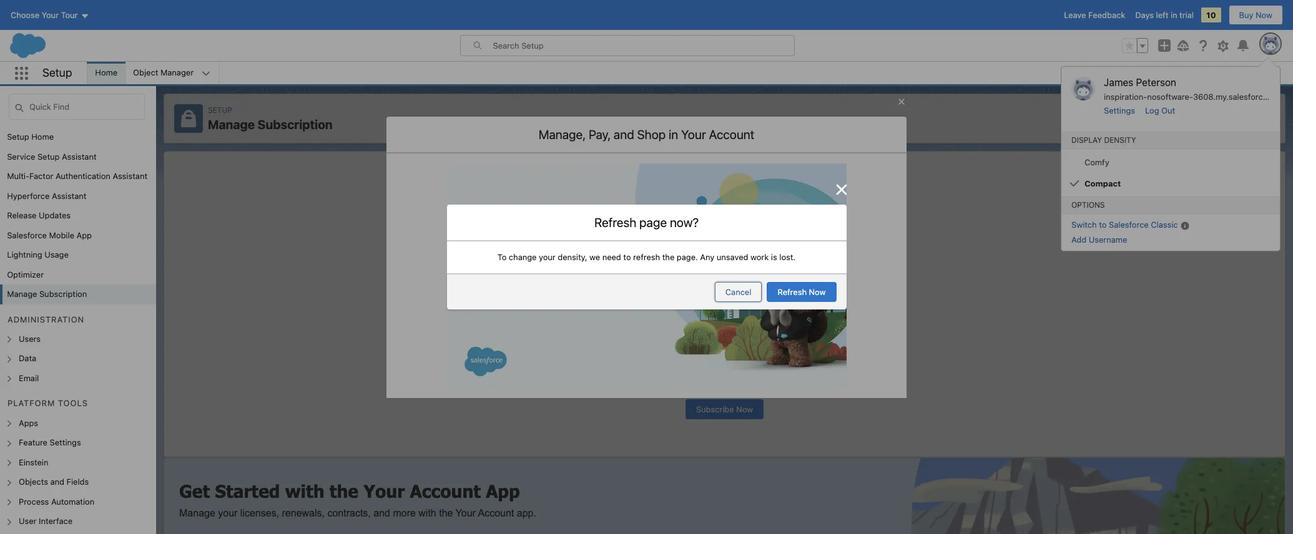 Task type: describe. For each thing, give the bounding box(es) containing it.
settings link
[[1104, 105, 1135, 115]]

left
[[1156, 10, 1169, 20]]

contracts,
[[328, 508, 371, 519]]

service setup assistant link
[[7, 151, 97, 163]]

lightning usage link
[[7, 249, 69, 261]]

we
[[590, 252, 600, 262]]

2 vertical spatial assistant
[[52, 191, 87, 201]]

1 horizontal spatial salesforce
[[1109, 220, 1149, 230]]

subscription inside manage subscription link
[[39, 289, 87, 299]]

authentication
[[56, 171, 110, 181]]

feedback
[[1089, 10, 1125, 20]]

switch to salesforce classic
[[1072, 220, 1178, 230]]

you
[[657, 342, 676, 355]]

setup tree tree
[[0, 127, 156, 535]]

1 horizontal spatial the
[[439, 508, 453, 519]]

you haven't subscribed yet
[[657, 342, 792, 355]]

options
[[1072, 200, 1105, 210]]

manage
[[656, 373, 686, 383]]

refresh
[[633, 252, 660, 262]]

get started with the your account app manage your licenses, renewals, contracts, and more with the your account app.
[[179, 481, 536, 519]]

comfy button
[[1062, 152, 1280, 173]]

page.
[[677, 252, 698, 262]]

1 vertical spatial in
[[669, 127, 678, 141]]

days
[[1135, 10, 1154, 20]]

here.
[[887, 373, 906, 383]]

subscribed
[[718, 342, 774, 355]]

0 vertical spatial account
[[709, 127, 755, 141]]

now for subscribe now
[[736, 404, 753, 414]]

1 vertical spatial your
[[364, 481, 405, 502]]

display
[[1072, 136, 1102, 145]]

salesforce mobile app link
[[7, 230, 92, 242]]

3608.my.salesforce.com
[[1193, 92, 1286, 102]]

app navigation
[[15, 62, 42, 84]]

manage subscription
[[7, 289, 87, 299]]

usage
[[45, 250, 69, 260]]

log out
[[1145, 105, 1175, 115]]

1 horizontal spatial in
[[1171, 10, 1178, 20]]

tools
[[58, 399, 88, 409]]

your inside get started with the your account app manage your licenses, renewals, contracts, and more with the your account app.
[[218, 508, 238, 519]]

get
[[179, 481, 210, 502]]

leave feedback
[[1064, 10, 1125, 20]]

optimizer
[[7, 269, 44, 279]]

refresh for refresh now
[[778, 287, 807, 297]]

administration
[[7, 314, 84, 324]]

switch
[[1072, 220, 1097, 230]]

platform tools
[[7, 399, 88, 409]]

yet
[[777, 342, 792, 355]]

manage inside tree item
[[7, 289, 37, 299]]

products,
[[708, 373, 744, 383]]

manage inside setup manage subscription
[[208, 117, 255, 131]]

log
[[1145, 105, 1159, 115]]

object manager link
[[126, 62, 201, 84]]

updates
[[39, 210, 71, 220]]

1 horizontal spatial with
[[419, 508, 436, 519]]

subscribe
[[696, 404, 734, 414]]

setup manage subscription
[[208, 106, 333, 131]]

leave
[[1064, 10, 1086, 20]]

1 horizontal spatial your
[[539, 252, 556, 262]]

1 horizontal spatial your
[[456, 508, 476, 519]]

release
[[7, 210, 37, 220]]

refresh now button
[[767, 282, 837, 302]]

hyperforce
[[7, 191, 50, 201]]

manage subscription tree item
[[0, 285, 156, 304]]

buy now button
[[1229, 5, 1283, 25]]

licenses, inside get started with the your account app manage your licenses, renewals, contracts, and more with the your account app.
[[240, 508, 279, 519]]

0 vertical spatial and
[[614, 127, 634, 141]]

subscribe now
[[696, 404, 753, 414]]

1 vertical spatial account
[[410, 481, 481, 502]]

switch to salesforce classic link
[[1072, 219, 1178, 231]]

density
[[1104, 136, 1136, 145]]

need
[[602, 252, 621, 262]]

setup home
[[7, 132, 54, 142]]

trial
[[1180, 10, 1194, 20]]

hyperforce assistant link
[[7, 190, 87, 202]]

out
[[1162, 105, 1175, 115]]

refresh page now?
[[594, 215, 699, 230]]

0 horizontal spatial to
[[623, 252, 631, 262]]

1 vertical spatial the
[[330, 481, 358, 502]]

0 vertical spatial with
[[285, 481, 324, 502]]

inspiration-
[[1104, 92, 1147, 102]]

subscribe,
[[583, 373, 622, 383]]

subscription inside setup manage subscription
[[258, 117, 333, 131]]

username
[[1089, 234, 1128, 244]]

10
[[1207, 10, 1216, 20]]

release updates
[[7, 210, 71, 220]]

pay,
[[589, 127, 611, 141]]

display density
[[1072, 136, 1136, 145]]

salesforce inside 'link'
[[7, 230, 47, 240]]

cancel
[[726, 287, 752, 297]]

manage subscription link
[[7, 289, 87, 301]]

factor
[[29, 171, 53, 181]]

1 horizontal spatial licenses,
[[746, 373, 779, 383]]



Task type: locate. For each thing, give the bounding box(es) containing it.
home left "object"
[[95, 68, 117, 78]]

lost.
[[780, 252, 796, 262]]

0 vertical spatial licenses,
[[746, 373, 779, 383]]

setup for setup
[[42, 66, 72, 79]]

the right more
[[439, 508, 453, 519]]

your right 'shop'
[[681, 127, 706, 141]]

lightning
[[7, 250, 42, 260]]

0 horizontal spatial subscription
[[39, 289, 87, 299]]

1 horizontal spatial and
[[614, 127, 634, 141]]

in
[[1171, 10, 1178, 20], [669, 127, 678, 141]]

0 horizontal spatial in
[[669, 127, 678, 141]]

1 vertical spatial licenses,
[[240, 508, 279, 519]]

with
[[285, 481, 324, 502], [419, 508, 436, 519]]

1 horizontal spatial now
[[809, 287, 826, 297]]

haven't
[[679, 342, 715, 355]]

setup inside setup manage subscription
[[208, 106, 232, 115]]

to change your density, we need to refresh the page. any unsaved work is lost.
[[498, 252, 796, 262]]

1 vertical spatial subscription
[[39, 289, 87, 299]]

0 horizontal spatial and
[[374, 508, 390, 519]]

2 vertical spatial manage
[[179, 508, 215, 519]]

lightning usage
[[7, 250, 69, 260]]

object
[[133, 68, 158, 78]]

when you subscribe, you can manage your products, licenses, and billing information right here.
[[543, 373, 906, 383]]

2 vertical spatial your
[[218, 508, 238, 519]]

with up renewals,
[[285, 481, 324, 502]]

manage down get
[[179, 508, 215, 519]]

0 horizontal spatial your
[[218, 508, 238, 519]]

0 vertical spatial in
[[1171, 10, 1178, 20]]

1 vertical spatial and
[[781, 373, 795, 383]]

unsaved
[[717, 252, 748, 262]]

0 vertical spatial your
[[539, 252, 556, 262]]

james
[[1104, 77, 1134, 88]]

home inside 'setup tree' tree
[[31, 132, 54, 142]]

cancel button
[[715, 282, 762, 302]]

your up more
[[364, 481, 405, 502]]

manager
[[161, 68, 194, 78]]

refresh inside button
[[778, 287, 807, 297]]

add username
[[1072, 234, 1128, 244]]

assistant down multi-factor authentication assistant "link"
[[52, 191, 87, 201]]

app.
[[517, 508, 536, 519]]

you left can
[[625, 373, 638, 383]]

subscribe now button
[[686, 399, 764, 419]]

you
[[567, 373, 581, 383], [625, 373, 638, 383]]

manage down setup 'link'
[[208, 117, 255, 131]]

buy now
[[1239, 10, 1273, 20]]

2 you from the left
[[625, 373, 638, 383]]

0 vertical spatial assistant
[[62, 151, 97, 161]]

to up add username
[[1099, 220, 1107, 230]]

work
[[751, 252, 769, 262]]

0 vertical spatial now
[[1256, 10, 1273, 20]]

assistant right authentication on the left top of the page
[[113, 171, 147, 181]]

1 horizontal spatial you
[[625, 373, 638, 383]]

1 vertical spatial now
[[809, 287, 826, 297]]

0 vertical spatial manage
[[208, 117, 255, 131]]

when
[[543, 373, 565, 383]]

multi-factor authentication assistant
[[7, 171, 147, 181]]

james peterson link
[[1104, 77, 1177, 88]]

0 horizontal spatial you
[[567, 373, 581, 383]]

settings
[[1104, 105, 1135, 115]]

is
[[771, 252, 777, 262]]

classic
[[1151, 220, 1178, 230]]

1 horizontal spatial refresh
[[778, 287, 807, 297]]

manage,
[[539, 127, 586, 141]]

refresh for refresh page now?
[[594, 215, 637, 230]]

in right 'shop'
[[669, 127, 678, 141]]

and inside get started with the your account app manage your licenses, renewals, contracts, and more with the your account app.
[[374, 508, 390, 519]]

comfy
[[1085, 157, 1110, 167]]

peterson
[[1136, 77, 1177, 88]]

now for buy now
[[1256, 10, 1273, 20]]

0 vertical spatial to
[[1099, 220, 1107, 230]]

salesforce up username
[[1109, 220, 1149, 230]]

log out link
[[1145, 105, 1175, 115]]

now for refresh now
[[809, 287, 826, 297]]

2 vertical spatial your
[[456, 508, 476, 519]]

salesforce up lightning
[[7, 230, 47, 240]]

setup home link
[[7, 131, 54, 143]]

your left app.
[[456, 508, 476, 519]]

2 horizontal spatial now
[[1256, 10, 1273, 20]]

any
[[700, 252, 715, 262]]

Quick Find search field
[[9, 94, 145, 120]]

mobile
[[49, 230, 74, 240]]

with right more
[[419, 508, 436, 519]]

you right "when"
[[567, 373, 581, 383]]

density,
[[558, 252, 587, 262]]

1 vertical spatial your
[[689, 373, 705, 383]]

james peterson inspiration-nosoftware-3608.my.salesforce.com
[[1104, 77, 1286, 102]]

0 horizontal spatial the
[[330, 481, 358, 502]]

0 horizontal spatial salesforce
[[7, 230, 47, 240]]

optimizer link
[[7, 269, 44, 281]]

setup link
[[208, 106, 232, 115]]

the up contracts,
[[330, 481, 358, 502]]

salesforce mobile app
[[7, 230, 92, 240]]

0 vertical spatial subscription
[[258, 117, 333, 131]]

0 vertical spatial home
[[95, 68, 117, 78]]

started
[[215, 481, 280, 502]]

refresh
[[594, 215, 637, 230], [778, 287, 807, 297]]

hyperforce assistant
[[7, 191, 87, 201]]

1 horizontal spatial app
[[486, 481, 520, 502]]

0 vertical spatial your
[[681, 127, 706, 141]]

0 horizontal spatial home
[[31, 132, 54, 142]]

1 vertical spatial home
[[31, 132, 54, 142]]

0 horizontal spatial your
[[364, 481, 405, 502]]

2 horizontal spatial your
[[681, 127, 706, 141]]

your
[[539, 252, 556, 262], [689, 373, 705, 383], [218, 508, 238, 519]]

1 you from the left
[[567, 373, 581, 383]]

0 horizontal spatial now
[[736, 404, 753, 414]]

can
[[640, 373, 654, 383]]

0 vertical spatial the
[[662, 252, 675, 262]]

refresh up need
[[594, 215, 637, 230]]

0 horizontal spatial licenses,
[[240, 508, 279, 519]]

and left more
[[374, 508, 390, 519]]

the left page.
[[662, 252, 675, 262]]

manage down optimizer link
[[7, 289, 37, 299]]

your
[[681, 127, 706, 141], [364, 481, 405, 502], [456, 508, 476, 519]]

the
[[662, 252, 675, 262], [330, 481, 358, 502], [439, 508, 453, 519]]

2 horizontal spatial the
[[662, 252, 675, 262]]

platform
[[7, 399, 55, 409]]

2 vertical spatial the
[[439, 508, 453, 519]]

1 horizontal spatial subscription
[[258, 117, 333, 131]]

2 horizontal spatial your
[[689, 373, 705, 383]]

assistant inside "link"
[[113, 171, 147, 181]]

app inside get started with the your account app manage your licenses, renewals, contracts, and more with the your account app.
[[486, 481, 520, 502]]

1 vertical spatial manage
[[7, 289, 37, 299]]

0 vertical spatial app
[[77, 230, 92, 240]]

refresh down lost.
[[778, 287, 807, 297]]

manage inside get started with the your account app manage your licenses, renewals, contracts, and more with the your account app.
[[179, 508, 215, 519]]

home
[[95, 68, 117, 78], [31, 132, 54, 142]]

app inside 'link'
[[77, 230, 92, 240]]

setup for setup home
[[7, 132, 29, 142]]

2 vertical spatial and
[[374, 508, 390, 519]]

your right manage
[[689, 373, 705, 383]]

licenses, down the started
[[240, 508, 279, 519]]

service
[[7, 151, 35, 161]]

density options list
[[1062, 152, 1280, 194]]

2 vertical spatial account
[[478, 508, 514, 519]]

inverse image
[[834, 182, 849, 197]]

0 vertical spatial refresh
[[594, 215, 637, 230]]

home link
[[88, 62, 125, 84]]

renewals,
[[282, 508, 325, 519]]

object manager
[[133, 68, 194, 78]]

shop
[[637, 127, 666, 141]]

buy
[[1239, 10, 1254, 20]]

account
[[709, 127, 755, 141], [410, 481, 481, 502], [478, 508, 514, 519]]

manage, pay, and shop in your account
[[539, 127, 755, 141]]

multi-factor authentication assistant link
[[7, 170, 147, 183]]

information
[[822, 373, 865, 383]]

home up service setup assistant
[[31, 132, 54, 142]]

right
[[867, 373, 885, 383]]

to right need
[[623, 252, 631, 262]]

app
[[77, 230, 92, 240], [486, 481, 520, 502]]

your right change
[[539, 252, 556, 262]]

1 vertical spatial to
[[623, 252, 631, 262]]

assistant up multi-factor authentication assistant
[[62, 151, 97, 161]]

nosoftware-
[[1147, 92, 1193, 102]]

leave feedback link
[[1064, 10, 1125, 20]]

1 vertical spatial refresh
[[778, 287, 807, 297]]

1 horizontal spatial home
[[95, 68, 117, 78]]

subscription
[[258, 117, 333, 131], [39, 289, 87, 299]]

0 horizontal spatial app
[[77, 230, 92, 240]]

to
[[498, 252, 507, 262]]

1 horizontal spatial to
[[1099, 220, 1107, 230]]

0 horizontal spatial refresh
[[594, 215, 637, 230]]

in right the left
[[1171, 10, 1178, 20]]

and right pay,
[[614, 127, 634, 141]]

more
[[393, 508, 416, 519]]

add
[[1072, 234, 1087, 244]]

app up app.
[[486, 481, 520, 502]]

1 vertical spatial app
[[486, 481, 520, 502]]

1 vertical spatial assistant
[[113, 171, 147, 181]]

your down the started
[[218, 508, 238, 519]]

refresh now
[[778, 287, 826, 297]]

days left in trial
[[1135, 10, 1194, 20]]

0 horizontal spatial with
[[285, 481, 324, 502]]

2 vertical spatial now
[[736, 404, 753, 414]]

group
[[1122, 38, 1148, 53]]

setup
[[42, 66, 72, 79], [208, 106, 232, 115], [7, 132, 29, 142], [37, 151, 60, 161]]

app right mobile
[[77, 230, 92, 240]]

and left billing
[[781, 373, 795, 383]]

licenses, down subscribed
[[746, 373, 779, 383]]

1 vertical spatial with
[[419, 508, 436, 519]]

setup for setup manage subscription
[[208, 106, 232, 115]]

2 horizontal spatial and
[[781, 373, 795, 383]]



Task type: vqa. For each thing, say whether or not it's contained in the screenshot.
Now
yes



